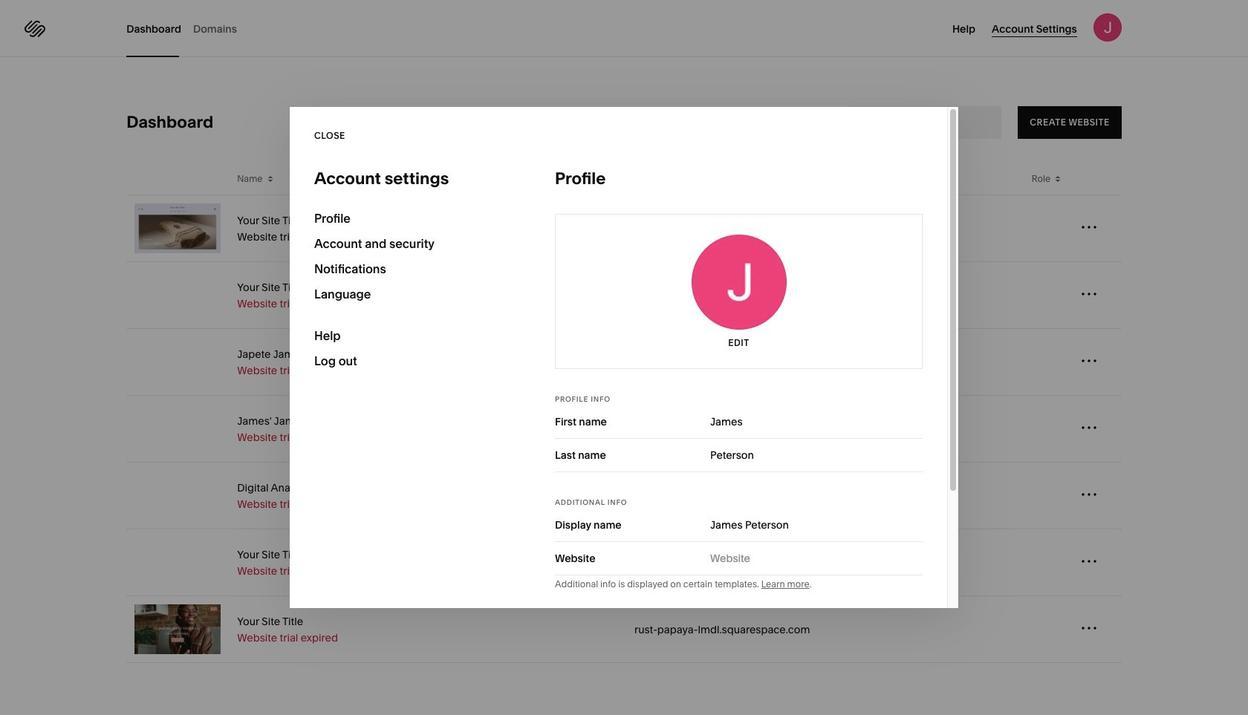 Task type: vqa. For each thing, say whether or not it's contained in the screenshot.
menu
no



Task type: describe. For each thing, give the bounding box(es) containing it.
3 column header from the left
[[1073, 163, 1122, 195]]

7 row from the top
[[126, 530, 1122, 597]]

2 row from the top
[[126, 195, 1122, 262]]

Search field
[[880, 114, 969, 131]]

6 row from the top
[[126, 463, 1122, 530]]

2 column header from the left
[[626, 163, 1024, 195]]



Task type: locate. For each thing, give the bounding box(es) containing it.
8 row from the top
[[126, 597, 1122, 663]]

1 row from the top
[[126, 163, 1122, 195]]

4 row from the top
[[126, 329, 1122, 396]]

1 column header from the left
[[126, 163, 229, 195]]

tab list
[[126, 0, 249, 57]]

column header
[[126, 163, 229, 195], [626, 163, 1024, 195], [1073, 163, 1122, 195]]

3 row from the top
[[126, 262, 1122, 329]]

2 horizontal spatial column header
[[1073, 163, 1122, 195]]

row
[[126, 163, 1122, 195], [126, 195, 1122, 262], [126, 262, 1122, 329], [126, 329, 1122, 396], [126, 396, 1122, 463], [126, 463, 1122, 530], [126, 530, 1122, 597], [126, 597, 1122, 663]]

table
[[126, 163, 1122, 663]]

cell
[[126, 262, 229, 328], [1024, 262, 1073, 328], [126, 329, 229, 395], [1024, 329, 1073, 395], [126, 396, 229, 462], [1024, 396, 1073, 462], [626, 463, 1024, 529], [126, 530, 229, 596], [1024, 530, 1073, 596], [1024, 597, 1073, 663]]

row group
[[126, 195, 1122, 663]]

5 row from the top
[[126, 396, 1122, 463]]

1 horizontal spatial column header
[[626, 163, 1024, 195]]

0 horizontal spatial column header
[[126, 163, 229, 195]]



